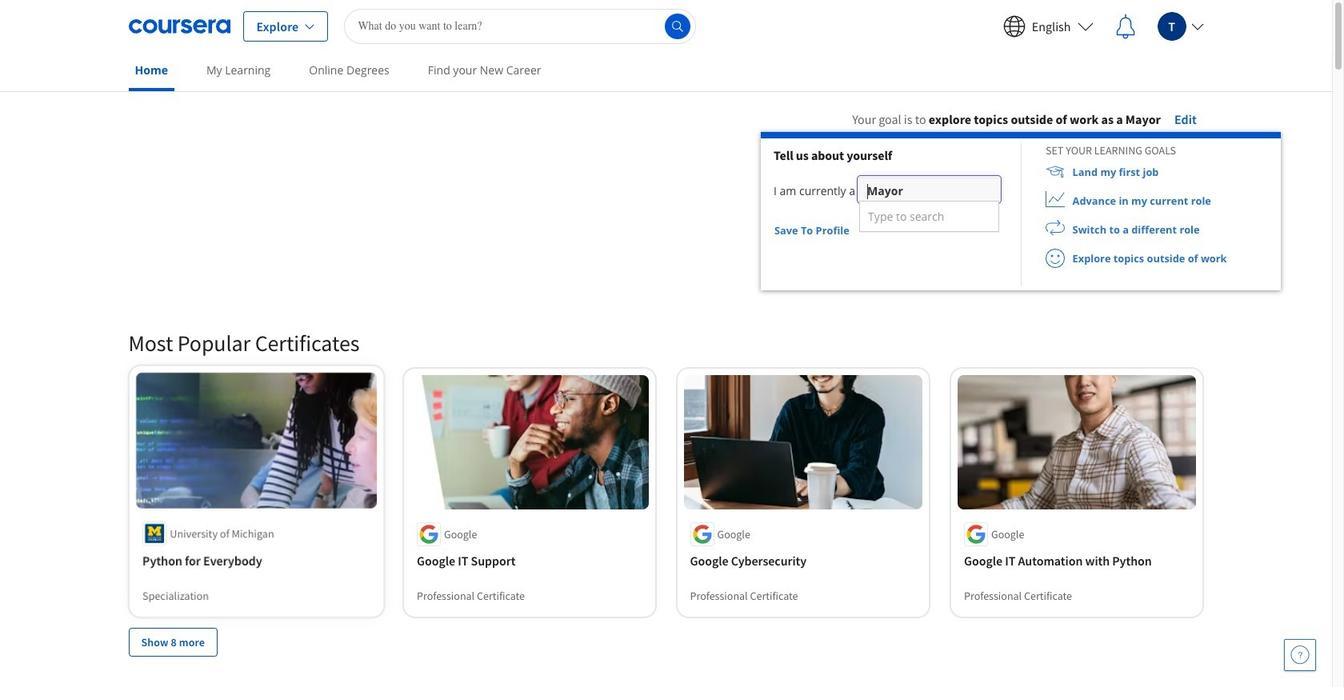 Task type: describe. For each thing, give the bounding box(es) containing it.
Occupation field
[[859, 178, 999, 209]]



Task type: vqa. For each thing, say whether or not it's contained in the screenshot.
What do you want to learn? Text Field
yes



Task type: locate. For each thing, give the bounding box(es) containing it.
status
[[850, 229, 858, 233]]

help center image
[[1291, 646, 1310, 665]]

What do you want to learn? text field
[[344, 8, 696, 44]]

None search field
[[344, 8, 696, 44]]

None text field
[[867, 178, 991, 209]]

coursera image
[[128, 13, 230, 39]]

region
[[761, 132, 1281, 290]]

most popular certificates collection element
[[119, 303, 1213, 682]]



